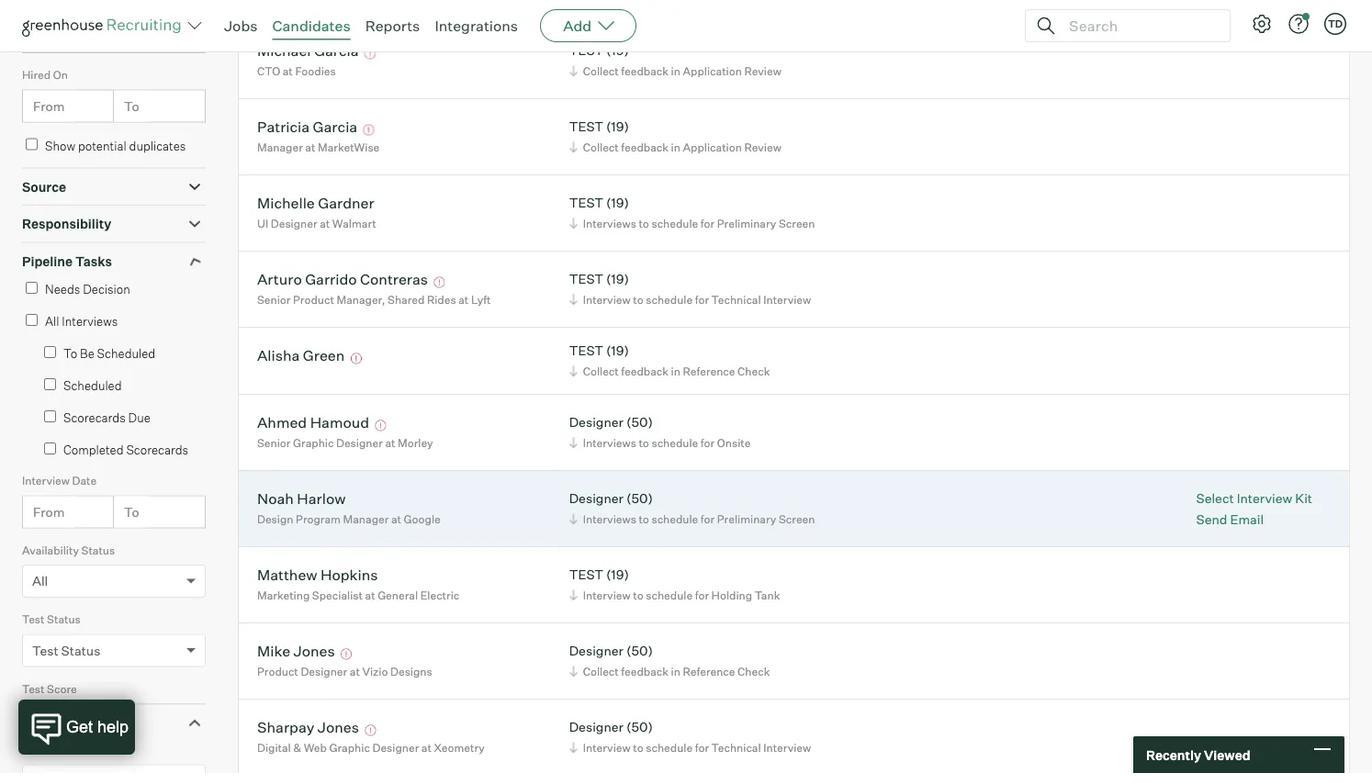 Task type: describe. For each thing, give the bounding box(es) containing it.
integrations link
[[435, 17, 518, 35]]

marketwise
[[318, 140, 380, 154]]

test for collect feedback in reference check
[[569, 343, 604, 359]]

hamoud
[[310, 413, 369, 432]]

completed
[[63, 443, 124, 458]]

interviews for designer (50) interviews to schedule for onsite
[[583, 436, 637, 450]]

needs decision
[[45, 282, 130, 297]]

google
[[404, 512, 441, 526]]

interview inside test (19) interview to schedule for holding tank
[[583, 589, 631, 602]]

designer inside designer (50) interview to schedule for technical interview
[[569, 720, 624, 736]]

duplicates
[[129, 138, 186, 153]]

designer inside michelle gardner ui designer at walmart
[[271, 217, 317, 230]]

potential
[[78, 138, 126, 153]]

(50) for designer (50) collect feedback in reference check
[[627, 643, 653, 659]]

integrations
[[435, 17, 518, 35]]

michelle
[[257, 194, 315, 212]]

at left lyft in the left of the page
[[459, 293, 469, 307]]

interviews to schedule for preliminary screen link for harlow
[[567, 511, 820, 528]]

mike jones
[[257, 642, 335, 660]]

morley
[[398, 436, 433, 450]]

test (19) collect feedback in reference check
[[569, 343, 770, 378]]

rides
[[427, 293, 456, 307]]

alisha
[[257, 346, 300, 364]]

at left xeometry
[[422, 741, 432, 755]]

feedback inside test (19) collect feedback in reference check
[[621, 364, 669, 378]]

mike jones has been in reference check for more than 10 days image
[[338, 649, 355, 660]]

to be scheduled
[[63, 347, 155, 361]]

1 (19) from the top
[[606, 42, 629, 59]]

tasks
[[75, 253, 112, 269]]

technical for (19)
[[712, 293, 761, 307]]

Scheduled checkbox
[[44, 379, 56, 391]]

designer inside designer (50) collect feedback in reference check
[[569, 643, 624, 659]]

mike jones link
[[257, 642, 335, 663]]

on
[[53, 68, 68, 82]]

digital & web graphic designer at xeometry
[[257, 741, 485, 755]]

hired
[[22, 68, 51, 82]]

ui
[[257, 217, 268, 230]]

arturo garrido contreras link
[[257, 270, 428, 291]]

0 vertical spatial manager
[[257, 140, 303, 154]]

date
[[72, 474, 97, 488]]

1 horizontal spatial scorecards
[[126, 443, 188, 458]]

collect feedback in reference check link for (19)
[[567, 363, 775, 380]]

candidates
[[272, 17, 351, 35]]

0 vertical spatial scheduled
[[97, 347, 155, 361]]

add button
[[540, 9, 637, 42]]

manager at marketwise
[[257, 140, 380, 154]]

designer inside designer (50) interviews to schedule for preliminary screen
[[569, 491, 624, 507]]

to for test (19) interviews to schedule for preliminary screen
[[639, 217, 649, 230]]

arturo garrido contreras
[[257, 270, 428, 288]]

source
[[22, 179, 66, 195]]

test score
[[22, 682, 77, 696]]

1 review from the top
[[745, 64, 782, 78]]

patricia garcia link
[[257, 117, 358, 138]]

offer
[[22, 752, 48, 766]]

reference for (19)
[[683, 364, 735, 378]]

noah harlow link
[[257, 489, 346, 511]]

green
[[303, 346, 345, 364]]

test for collect feedback in application review
[[569, 119, 604, 135]]

garcia for michael garcia
[[314, 41, 359, 59]]

1 in from the top
[[671, 64, 681, 78]]

Completed Scorecards checkbox
[[44, 443, 56, 455]]

add
[[563, 17, 592, 35]]

reports link
[[365, 17, 420, 35]]

2 test (19) collect feedback in application review from the top
[[569, 119, 782, 154]]

All Interviews checkbox
[[26, 314, 38, 326]]

show
[[45, 138, 75, 153]]

preliminary for (19)
[[717, 217, 777, 230]]

availability status element
[[22, 542, 206, 611]]

at inside michelle gardner ui designer at walmart
[[320, 217, 330, 230]]

garrido
[[305, 270, 357, 288]]

&
[[293, 741, 301, 755]]

designer (50) collect feedback in reference check
[[569, 643, 770, 679]]

recently
[[1147, 747, 1202, 763]]

holding
[[712, 589, 753, 602]]

2 collect from the top
[[583, 140, 619, 154]]

status for all
[[81, 544, 115, 557]]

sharpay
[[257, 718, 315, 737]]

designs
[[390, 665, 432, 679]]

jobs
[[224, 17, 258, 35]]

test status element
[[22, 611, 206, 681]]

foodies
[[295, 64, 336, 78]]

test for test status
[[22, 613, 45, 627]]

1 vertical spatial test status
[[32, 643, 100, 659]]

responsibility
[[22, 216, 111, 232]]

(19) for interviews to schedule for preliminary screen
[[606, 195, 629, 211]]

test for interview to schedule for holding tank
[[569, 567, 604, 583]]

walmart
[[332, 217, 376, 230]]

alisha green has been in reference check for more than 10 days image
[[348, 353, 365, 364]]

candidates link
[[272, 17, 351, 35]]

all for all interviews
[[45, 314, 59, 329]]

Search text field
[[1065, 12, 1214, 39]]

0 horizontal spatial scorecards
[[63, 411, 126, 426]]

senior graphic designer at morley
[[257, 436, 433, 450]]

feedback inside designer (50) collect feedback in reference check
[[621, 665, 669, 679]]

decision
[[83, 282, 130, 297]]

arturo
[[257, 270, 302, 288]]

collect feedback in reference check link for (50)
[[567, 663, 775, 681]]

senior for ahmed hamoud
[[257, 436, 291, 450]]

completed scorecards
[[63, 443, 188, 458]]

interview to schedule for technical interview link for arturo garrido contreras
[[567, 291, 816, 308]]

due
[[128, 411, 151, 426]]

all interviews
[[45, 314, 118, 329]]

for for designer (50) interview to schedule for technical interview
[[695, 741, 709, 755]]

general
[[378, 589, 418, 602]]

ahmed hamoud
[[257, 413, 369, 432]]

hired on
[[22, 68, 68, 82]]

interviews to schedule for onsite link
[[567, 434, 756, 452]]

designer (50) interviews to schedule for onsite
[[569, 415, 751, 450]]

pipeline
[[22, 253, 73, 269]]

schedule for test (19) interview to schedule for technical interview
[[646, 293, 693, 307]]

interview to schedule for holding tank link
[[567, 587, 785, 604]]

check for (19)
[[738, 364, 770, 378]]

in for collect feedback in reference check link for (19)
[[671, 364, 681, 378]]

recently viewed
[[1147, 747, 1251, 763]]

specialist
[[312, 589, 363, 602]]

interviews for test (19) interviews to schedule for preliminary screen
[[583, 217, 637, 230]]

michael garcia
[[257, 41, 359, 59]]

(19) for collect feedback in application review
[[606, 119, 629, 135]]

2 feedback from the top
[[621, 140, 669, 154]]

1 vertical spatial product
[[257, 665, 298, 679]]

xeometry
[[434, 741, 485, 755]]

marketing
[[257, 589, 310, 602]]

patricia garcia has been in application review for more than 5 days image
[[361, 125, 377, 136]]

to for test (19) interview to schedule for holding tank
[[633, 589, 644, 602]]

onsite
[[717, 436, 751, 450]]

ahmed hamoud link
[[257, 413, 369, 434]]

1 collect from the top
[[583, 64, 619, 78]]

in for collect feedback in reference check link for (50)
[[671, 665, 681, 679]]

manager,
[[337, 293, 385, 307]]

designer inside designer (50) interviews to schedule for onsite
[[569, 415, 624, 431]]

td
[[1328, 17, 1343, 30]]

jones for sharpay jones
[[318, 718, 359, 737]]

preliminary for (50)
[[717, 512, 777, 526]]



Task type: vqa. For each thing, say whether or not it's contained in the screenshot.


Task type: locate. For each thing, give the bounding box(es) containing it.
contreras
[[360, 270, 428, 288]]

(50) inside designer (50) interviews to schedule for preliminary screen
[[627, 491, 653, 507]]

from for interview
[[33, 504, 65, 520]]

0 vertical spatial collect feedback in application review link
[[567, 62, 786, 80]]

feedback up 'test (19) interviews to schedule for preliminary screen'
[[621, 140, 669, 154]]

test
[[569, 42, 604, 59], [569, 119, 604, 135], [569, 195, 604, 211], [569, 271, 604, 287], [569, 343, 604, 359], [569, 567, 604, 583]]

feedback up designer (50) interview to schedule for technical interview
[[621, 665, 669, 679]]

2 vertical spatial status
[[61, 643, 100, 659]]

1 vertical spatial technical
[[712, 741, 761, 755]]

1 preliminary from the top
[[717, 217, 777, 230]]

web
[[304, 741, 327, 755]]

1 vertical spatial collect feedback in application review link
[[567, 138, 786, 156]]

michelle gardner link
[[257, 194, 374, 215]]

senior down the ahmed
[[257, 436, 291, 450]]

scorecards up completed
[[63, 411, 126, 426]]

scorecards down due
[[126, 443, 188, 458]]

interviews to schedule for preliminary screen link up test (19) interview to schedule for holding tank
[[567, 511, 820, 528]]

schedule left the holding
[[646, 589, 693, 602]]

test for interviews to schedule for preliminary screen
[[569, 195, 604, 211]]

senior down arturo
[[257, 293, 291, 307]]

2 vertical spatial test
[[22, 682, 45, 696]]

collect inside designer (50) collect feedback in reference check
[[583, 665, 619, 679]]

5 test from the top
[[569, 343, 604, 359]]

scorecards due
[[63, 411, 151, 426]]

0 vertical spatial review
[[745, 64, 782, 78]]

interviews inside designer (50) interviews to schedule for onsite
[[583, 436, 637, 450]]

4 in from the top
[[671, 665, 681, 679]]

2 reference from the top
[[683, 665, 735, 679]]

schedule for test (19) interview to schedule for holding tank
[[646, 589, 693, 602]]

1 interview to schedule for technical interview link from the top
[[567, 291, 816, 308]]

0 vertical spatial preliminary
[[717, 217, 777, 230]]

jones inside mike jones "link"
[[294, 642, 335, 660]]

product down mike
[[257, 665, 298, 679]]

for for test (19) interviews to schedule for preliminary screen
[[701, 217, 715, 230]]

1 vertical spatial review
[[745, 140, 782, 154]]

1 collect feedback in reference check link from the top
[[567, 363, 775, 380]]

collect feedback in reference check link
[[567, 363, 775, 380], [567, 663, 775, 681]]

sharpay jones link
[[257, 718, 359, 739]]

(19) for collect feedback in reference check
[[606, 343, 629, 359]]

0 vertical spatial graphic
[[293, 436, 334, 450]]

(19) inside 'test (19) interview to schedule for technical interview'
[[606, 271, 629, 287]]

test inside 'test (19) interview to schedule for technical interview'
[[569, 271, 604, 287]]

manager inside noah harlow design program manager at google
[[343, 512, 389, 526]]

5 (19) from the top
[[606, 343, 629, 359]]

matthew
[[257, 566, 317, 584]]

0 vertical spatial all
[[45, 314, 59, 329]]

2 (19) from the top
[[606, 119, 629, 135]]

schedule for designer (50) interviews to schedule for onsite
[[652, 436, 698, 450]]

for inside test (19) interview to schedule for holding tank
[[695, 589, 709, 602]]

at down patricia garcia link
[[305, 140, 316, 154]]

1 vertical spatial manager
[[343, 512, 389, 526]]

sharpay jones has been in technical interview for more than 14 days image
[[362, 726, 379, 737]]

schedule for designer (50) interviews to schedule for preliminary screen
[[652, 512, 698, 526]]

reference inside test (19) collect feedback in reference check
[[683, 364, 735, 378]]

check
[[738, 364, 770, 378], [738, 665, 770, 679]]

feedback
[[621, 64, 669, 78], [621, 140, 669, 154], [621, 364, 669, 378], [621, 665, 669, 679]]

designer (50) interviews to schedule for preliminary screen
[[569, 491, 815, 526]]

2 check from the top
[[738, 665, 770, 679]]

td button
[[1325, 13, 1347, 35]]

check inside designer (50) collect feedback in reference check
[[738, 665, 770, 679]]

2 preliminary from the top
[[717, 512, 777, 526]]

test (19) interview to schedule for holding tank
[[569, 567, 780, 602]]

michael
[[257, 41, 311, 59]]

to inside designer (50) interviews to schedule for onsite
[[639, 436, 649, 450]]

2 interviews to schedule for preliminary screen link from the top
[[567, 511, 820, 528]]

1 vertical spatial interviews to schedule for preliminary screen link
[[567, 511, 820, 528]]

status
[[81, 544, 115, 557], [47, 613, 81, 627], [61, 643, 100, 659]]

at inside noah harlow design program manager at google
[[391, 512, 401, 526]]

jones inside sharpay jones link
[[318, 718, 359, 737]]

mike
[[257, 642, 290, 660]]

from up hired on
[[33, 29, 65, 45]]

test status up score
[[32, 643, 100, 659]]

graphic down ahmed hamoud link
[[293, 436, 334, 450]]

collect feedback in reference check link up designer (50) interview to schedule for technical interview
[[567, 663, 775, 681]]

(50) inside designer (50) collect feedback in reference check
[[627, 643, 653, 659]]

michelle gardner ui designer at walmart
[[257, 194, 376, 230]]

jones up the web
[[318, 718, 359, 737]]

4 (19) from the top
[[606, 271, 629, 287]]

matthew hopkins marketing specialist at general electric
[[257, 566, 460, 602]]

senior product manager, shared rides at lyft
[[257, 293, 491, 307]]

to inside designer (50) interviews to schedule for preliminary screen
[[639, 512, 649, 526]]

test inside test (19) interview to schedule for holding tank
[[569, 567, 604, 583]]

schedule up 'test (19) interview to schedule for technical interview' at top
[[652, 217, 698, 230]]

configure image
[[1251, 13, 1273, 35]]

test for interview to schedule for technical interview
[[569, 271, 604, 287]]

availability status
[[22, 544, 115, 557]]

Needs Decision checkbox
[[26, 282, 38, 294]]

all for all
[[32, 573, 48, 590]]

needs
[[45, 282, 80, 297]]

interview
[[583, 293, 631, 307], [764, 293, 811, 307], [22, 474, 70, 488], [583, 589, 631, 602], [583, 741, 631, 755], [764, 741, 811, 755]]

preliminary down onsite
[[717, 512, 777, 526]]

2 in from the top
[[671, 140, 681, 154]]

4 feedback from the top
[[621, 665, 669, 679]]

interviews to schedule for preliminary screen link up 'test (19) interview to schedule for technical interview' at top
[[567, 215, 820, 232]]

0 vertical spatial interviews to schedule for preliminary screen link
[[567, 215, 820, 232]]

(50) down 'interviews to schedule for onsite' link
[[627, 491, 653, 507]]

1 reference from the top
[[683, 364, 735, 378]]

2 screen from the top
[[779, 512, 815, 526]]

noah harlow design program manager at google
[[257, 489, 441, 526]]

schedule for test (19) interviews to schedule for preliminary screen
[[652, 217, 698, 230]]

collect inside test (19) collect feedback in reference check
[[583, 364, 619, 378]]

1 feedback from the top
[[621, 64, 669, 78]]

0 vertical spatial product
[[293, 293, 334, 307]]

4 test from the top
[[569, 271, 604, 287]]

1 horizontal spatial manager
[[343, 512, 389, 526]]

interviews for designer (50) interviews to schedule for preliminary screen
[[583, 512, 637, 526]]

1 vertical spatial screen
[[779, 512, 815, 526]]

interviews inside designer (50) interviews to schedule for preliminary screen
[[583, 512, 637, 526]]

for for designer (50) interviews to schedule for onsite
[[701, 436, 715, 450]]

interview to schedule for technical interview link for sharpay jones
[[567, 739, 816, 757]]

in for patricia garcia collect feedback in application review link
[[671, 140, 681, 154]]

(50) for designer (50) interviews to schedule for preliminary screen
[[627, 491, 653, 507]]

designer
[[271, 217, 317, 230], [569, 415, 624, 431], [336, 436, 383, 450], [569, 491, 624, 507], [569, 643, 624, 659], [301, 665, 347, 679], [569, 720, 624, 736], [373, 741, 419, 755]]

3 from from the top
[[33, 504, 65, 520]]

product down garrido
[[293, 293, 334, 307]]

2 collect feedback in application review link from the top
[[567, 138, 786, 156]]

6 test from the top
[[569, 567, 604, 583]]

(50) up 'interviews to schedule for onsite' link
[[627, 415, 653, 431]]

4 (50) from the top
[[627, 720, 653, 736]]

schedule up test (19) interview to schedule for holding tank
[[652, 512, 698, 526]]

0 vertical spatial test (19) collect feedback in application review
[[569, 42, 782, 78]]

at down ahmed hamoud has been in onsite for more than 21 days 'icon'
[[385, 436, 395, 450]]

2 collect feedback in reference check link from the top
[[567, 663, 775, 681]]

3 test from the top
[[569, 195, 604, 211]]

2 application from the top
[[683, 140, 742, 154]]

1 vertical spatial senior
[[257, 436, 291, 450]]

2 interview to schedule for technical interview link from the top
[[567, 739, 816, 757]]

feedback up designer (50) interviews to schedule for onsite on the bottom
[[621, 364, 669, 378]]

1 vertical spatial application
[[683, 140, 742, 154]]

for inside designer (50) interviews to schedule for preliminary screen
[[701, 512, 715, 526]]

screen for (19)
[[779, 217, 815, 230]]

at right cto
[[283, 64, 293, 78]]

1 vertical spatial reference
[[683, 665, 735, 679]]

tank
[[755, 589, 780, 602]]

6 (19) from the top
[[606, 567, 629, 583]]

in inside test (19) collect feedback in reference check
[[671, 364, 681, 378]]

garcia for patricia garcia
[[313, 117, 358, 136]]

(50) inside designer (50) interview to schedule for technical interview
[[627, 720, 653, 736]]

screen inside designer (50) interviews to schedule for preliminary screen
[[779, 512, 815, 526]]

0 vertical spatial collect feedback in reference check link
[[567, 363, 775, 380]]

0 vertical spatial garcia
[[314, 41, 359, 59]]

for inside 'test (19) interviews to schedule for preliminary screen'
[[701, 217, 715, 230]]

(19) inside test (19) collect feedback in reference check
[[606, 343, 629, 359]]

at down michelle gardner link
[[320, 217, 330, 230]]

(19) inside 'test (19) interviews to schedule for preliminary screen'
[[606, 195, 629, 211]]

technical inside 'test (19) interview to schedule for technical interview'
[[712, 293, 761, 307]]

Score number field
[[119, 704, 206, 737]]

2 (50) from the top
[[627, 491, 653, 507]]

1 collect feedback in application review link from the top
[[567, 62, 786, 80]]

feedback down add popup button
[[621, 64, 669, 78]]

2 from from the top
[[33, 98, 65, 114]]

at left google
[[391, 512, 401, 526]]

4 collect from the top
[[583, 665, 619, 679]]

3 (50) from the top
[[627, 643, 653, 659]]

matthew hopkins link
[[257, 566, 378, 587]]

3 feedback from the top
[[621, 364, 669, 378]]

2 senior from the top
[[257, 436, 291, 450]]

vizio
[[362, 665, 388, 679]]

for inside designer (50) interviews to schedule for onsite
[[701, 436, 715, 450]]

from for hired
[[33, 98, 65, 114]]

1 from from the top
[[33, 29, 65, 45]]

0 vertical spatial interview to schedule for technical interview link
[[567, 291, 816, 308]]

noah
[[257, 489, 294, 508]]

test (19) interview to schedule for technical interview
[[569, 271, 811, 307]]

test inside test (19) collect feedback in reference check
[[569, 343, 604, 359]]

schedule down designer (50) collect feedback in reference check
[[646, 741, 693, 755]]

preliminary up 'test (19) interview to schedule for technical interview' at top
[[717, 217, 777, 230]]

collect feedback in reference check link up designer (50) interviews to schedule for onsite on the bottom
[[567, 363, 775, 380]]

0 vertical spatial senior
[[257, 293, 291, 307]]

jobs link
[[224, 17, 258, 35]]

senior
[[257, 293, 291, 307], [257, 436, 291, 450]]

to inside test (19) interview to schedule for holding tank
[[633, 589, 644, 602]]

schedule up test (19) collect feedback in reference check at the top of page
[[646, 293, 693, 307]]

manager right program
[[343, 512, 389, 526]]

3 collect from the top
[[583, 364, 619, 378]]

1 application from the top
[[683, 64, 742, 78]]

1 vertical spatial test
[[32, 643, 58, 659]]

schedule inside 'test (19) interview to schedule for technical interview'
[[646, 293, 693, 307]]

1 screen from the top
[[779, 217, 815, 230]]

interview to schedule for technical interview link down designer (50) collect feedback in reference check
[[567, 739, 816, 757]]

Show potential duplicates checkbox
[[26, 138, 38, 150]]

technical inside designer (50) interview to schedule for technical interview
[[712, 741, 761, 755]]

(50) down interview to schedule for holding tank link
[[627, 643, 653, 659]]

to for designer (50) interviews to schedule for preliminary screen
[[639, 512, 649, 526]]

michael garcia has been in application review for more than 5 days image
[[362, 48, 379, 59]]

for for test (19) interview to schedule for technical interview
[[695, 293, 709, 307]]

reference up onsite
[[683, 364, 735, 378]]

(19) for interview to schedule for holding tank
[[606, 567, 629, 583]]

collect feedback in application review link
[[567, 62, 786, 80], [567, 138, 786, 156]]

interview to schedule for technical interview link up test (19) collect feedback in reference check at the top of page
[[567, 291, 816, 308]]

status right availability
[[81, 544, 115, 557]]

reports
[[365, 17, 420, 35]]

status down availability status element
[[47, 613, 81, 627]]

collect feedback in application review link for michael garcia
[[567, 62, 786, 80]]

(50)
[[627, 415, 653, 431], [627, 491, 653, 507], [627, 643, 653, 659], [627, 720, 653, 736]]

0 vertical spatial from
[[33, 29, 65, 45]]

scheduled
[[97, 347, 155, 361], [63, 379, 122, 393]]

scheduled down be
[[63, 379, 122, 393]]

schedule inside designer (50) interviews to schedule for preliminary screen
[[652, 512, 698, 526]]

reference up designer (50) interview to schedule for technical interview
[[683, 665, 735, 679]]

application
[[683, 64, 742, 78], [683, 140, 742, 154]]

at down the mike jones has been in reference check for more than 10 days image
[[350, 665, 360, 679]]

for for designer (50) interviews to schedule for preliminary screen
[[701, 512, 715, 526]]

all down availability
[[32, 573, 48, 590]]

1 vertical spatial scorecards
[[126, 443, 188, 458]]

1 vertical spatial from
[[33, 98, 65, 114]]

check down tank
[[738, 665, 770, 679]]

1 technical from the top
[[712, 293, 761, 307]]

2 vertical spatial from
[[33, 504, 65, 520]]

schedule left onsite
[[652, 436, 698, 450]]

patricia
[[257, 117, 310, 136]]

ahmed hamoud has been in onsite for more than 21 days image
[[373, 420, 389, 432]]

check for (50)
[[738, 665, 770, 679]]

gardner
[[318, 194, 374, 212]]

michael garcia link
[[257, 41, 359, 62]]

0 vertical spatial application
[[683, 64, 742, 78]]

shared
[[388, 293, 425, 307]]

1 check from the top
[[738, 364, 770, 378]]

electric
[[420, 589, 460, 602]]

ahmed
[[257, 413, 307, 432]]

technical
[[712, 293, 761, 307], [712, 741, 761, 755]]

all
[[45, 314, 59, 329], [32, 573, 48, 590]]

show potential duplicates
[[45, 138, 186, 153]]

1 vertical spatial status
[[47, 613, 81, 627]]

jones left the mike jones has been in reference check for more than 10 days image
[[294, 642, 335, 660]]

designer (50) interview to schedule for technical interview
[[569, 720, 811, 755]]

to inside 'test (19) interviews to schedule for preliminary screen'
[[639, 217, 649, 230]]

(50) for designer (50) interviews to schedule for onsite
[[627, 415, 653, 431]]

Scorecards Due checkbox
[[44, 411, 56, 423]]

garcia up marketwise
[[313, 117, 358, 136]]

to for designer (50) interviews to schedule for onsite
[[639, 436, 649, 450]]

1 senior from the top
[[257, 293, 291, 307]]

preliminary inside 'test (19) interviews to schedule for preliminary screen'
[[717, 217, 777, 230]]

1 vertical spatial test (19) collect feedback in application review
[[569, 119, 782, 154]]

for for test (19) interview to schedule for holding tank
[[695, 589, 709, 602]]

1 vertical spatial interview to schedule for technical interview link
[[567, 739, 816, 757]]

harlow
[[297, 489, 346, 508]]

interview to schedule for technical interview link
[[567, 291, 816, 308], [567, 739, 816, 757]]

1 test (19) collect feedback in application review from the top
[[569, 42, 782, 78]]

(19) inside test (19) interview to schedule for holding tank
[[606, 567, 629, 583]]

0 vertical spatial jones
[[294, 642, 335, 660]]

2 test from the top
[[569, 119, 604, 135]]

all right all interviews option
[[45, 314, 59, 329]]

test status down availability
[[22, 613, 81, 627]]

technical for (50)
[[712, 741, 761, 755]]

0 vertical spatial reference
[[683, 364, 735, 378]]

(50) down designer (50) collect feedback in reference check
[[627, 720, 653, 736]]

check up onsite
[[738, 364, 770, 378]]

test inside 'test (19) interviews to schedule for preliminary screen'
[[569, 195, 604, 211]]

1 vertical spatial check
[[738, 665, 770, 679]]

schedule for designer (50) interview to schedule for technical interview
[[646, 741, 693, 755]]

0 vertical spatial technical
[[712, 293, 761, 307]]

0 vertical spatial test status
[[22, 613, 81, 627]]

(19) for interview to schedule for technical interview
[[606, 271, 629, 287]]

at inside matthew hopkins marketing specialist at general electric
[[365, 589, 375, 602]]

from down interview date
[[33, 504, 65, 520]]

all inside availability status element
[[32, 573, 48, 590]]

1 vertical spatial graphic
[[329, 741, 370, 755]]

from down hired on
[[33, 98, 65, 114]]

product designer at vizio designs
[[257, 665, 432, 679]]

0 vertical spatial status
[[81, 544, 115, 557]]

1 vertical spatial all
[[32, 573, 48, 590]]

patricia garcia
[[257, 117, 358, 136]]

cto at foodies
[[257, 64, 336, 78]]

to
[[124, 29, 139, 45], [124, 98, 139, 114], [63, 347, 77, 361], [124, 504, 139, 520]]

to inside 'test (19) interview to schedule for technical interview'
[[633, 293, 644, 307]]

for inside designer (50) interview to schedule for technical interview
[[695, 741, 709, 755]]

1 vertical spatial jones
[[318, 718, 359, 737]]

1 test from the top
[[569, 42, 604, 59]]

sharpay jones
[[257, 718, 359, 737]]

operator
[[32, 712, 86, 728]]

reference for (50)
[[683, 665, 735, 679]]

garcia up foodies
[[314, 41, 359, 59]]

td button
[[1321, 9, 1351, 39]]

interviews to schedule for preliminary screen link for gardner
[[567, 215, 820, 232]]

preliminary inside designer (50) interviews to schedule for preliminary screen
[[717, 512, 777, 526]]

status up score
[[61, 643, 100, 659]]

reference inside designer (50) collect feedback in reference check
[[683, 665, 735, 679]]

0 vertical spatial test
[[22, 613, 45, 627]]

check inside test (19) collect feedback in reference check
[[738, 364, 770, 378]]

1 vertical spatial garcia
[[313, 117, 358, 136]]

availability
[[22, 544, 79, 557]]

To Be Scheduled checkbox
[[44, 347, 56, 358]]

greenhouse recruiting image
[[22, 15, 187, 37]]

3 in from the top
[[671, 364, 681, 378]]

1 vertical spatial preliminary
[[717, 512, 777, 526]]

manager
[[257, 140, 303, 154], [343, 512, 389, 526]]

collect
[[583, 64, 619, 78], [583, 140, 619, 154], [583, 364, 619, 378], [583, 665, 619, 679]]

senior for arturo garrido contreras
[[257, 293, 291, 307]]

for inside 'test (19) interview to schedule for technical interview'
[[695, 293, 709, 307]]

hopkins
[[321, 566, 378, 584]]

(19)
[[606, 42, 629, 59], [606, 119, 629, 135], [606, 195, 629, 211], [606, 271, 629, 287], [606, 343, 629, 359], [606, 567, 629, 583]]

interview date
[[22, 474, 97, 488]]

review
[[745, 64, 782, 78], [745, 140, 782, 154]]

to for designer (50) interview to schedule for technical interview
[[633, 741, 644, 755]]

to for test (19) interview to schedule for technical interview
[[633, 293, 644, 307]]

test
[[22, 613, 45, 627], [32, 643, 58, 659], [22, 682, 45, 696]]

status for test status
[[47, 613, 81, 627]]

at left "general"
[[365, 589, 375, 602]]

1 vertical spatial scheduled
[[63, 379, 122, 393]]

schedule inside test (19) interview to schedule for holding tank
[[646, 589, 693, 602]]

0 horizontal spatial manager
[[257, 140, 303, 154]]

screen inside 'test (19) interviews to schedule for preliminary screen'
[[779, 217, 815, 230]]

schedule inside designer (50) interview to schedule for technical interview
[[646, 741, 693, 755]]

scheduled right be
[[97, 347, 155, 361]]

test (19) interviews to schedule for preliminary screen
[[569, 195, 815, 230]]

graphic down sharpay jones has been in technical interview for more than 14 days icon
[[329, 741, 370, 755]]

be
[[80, 347, 94, 361]]

2 review from the top
[[745, 140, 782, 154]]

1 vertical spatial collect feedback in reference check link
[[567, 663, 775, 681]]

3 (19) from the top
[[606, 195, 629, 211]]

test for operator
[[22, 682, 45, 696]]

screen for (50)
[[779, 512, 815, 526]]

pipeline tasks
[[22, 253, 112, 269]]

(50) inside designer (50) interviews to schedule for onsite
[[627, 415, 653, 431]]

0 vertical spatial check
[[738, 364, 770, 378]]

viewed
[[1204, 747, 1251, 763]]

2 technical from the top
[[712, 741, 761, 755]]

jones for mike jones
[[294, 642, 335, 660]]

0 vertical spatial scorecards
[[63, 411, 126, 426]]

schedule inside designer (50) interviews to schedule for onsite
[[652, 436, 698, 450]]

1 interviews to schedule for preliminary screen link from the top
[[567, 215, 820, 232]]

manager down patricia
[[257, 140, 303, 154]]

interviews inside 'test (19) interviews to schedule for preliminary screen'
[[583, 217, 637, 230]]

collect feedback in application review link for patricia garcia
[[567, 138, 786, 156]]

in inside designer (50) collect feedback in reference check
[[671, 665, 681, 679]]

0 vertical spatial screen
[[779, 217, 815, 230]]

1 (50) from the top
[[627, 415, 653, 431]]

arturo garrido contreras has been in technical interview for more than 14 days image
[[431, 277, 448, 288]]

(50) for designer (50) interview to schedule for technical interview
[[627, 720, 653, 736]]

schedule inside 'test (19) interviews to schedule for preliminary screen'
[[652, 217, 698, 230]]

to inside designer (50) interview to schedule for technical interview
[[633, 741, 644, 755]]



